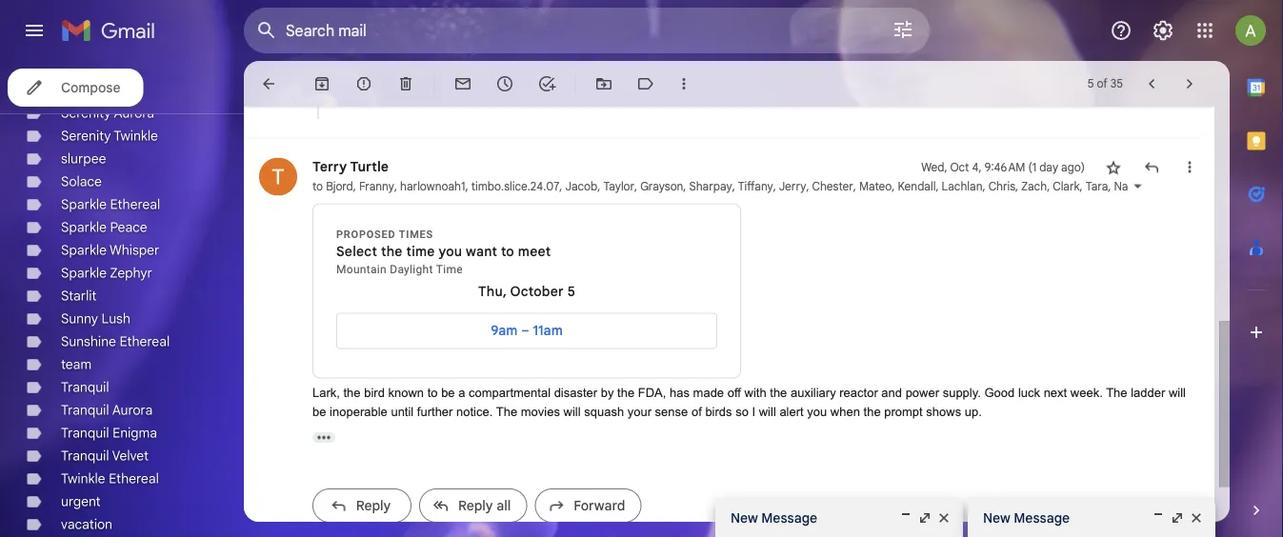 Task type: describe. For each thing, give the bounding box(es) containing it.
1 vertical spatial the
[[496, 404, 517, 419]]

7 , from the left
[[683, 179, 686, 193]]

thu,
[[478, 283, 507, 300]]

wed, oct 4, 9:46 am (1 day ago) cell
[[922, 158, 1085, 177]]

tranquil for tranquil velvet
[[61, 448, 109, 464]]

6 , from the left
[[635, 179, 637, 193]]

next
[[1044, 386, 1067, 400]]

new message for minimize icon for pop out icon corresponding to close icon
[[983, 510, 1070, 526]]

tranquil velvet link
[[61, 448, 149, 464]]

5 of 35
[[1088, 77, 1123, 91]]

ladder
[[1131, 386, 1165, 400]]

you inside proposed times select the time you want to meet mountain daylight time
[[439, 243, 462, 260]]

18 , from the left
[[1108, 179, 1111, 193]]

tranquil for tranquil enigma
[[61, 425, 109, 442]]

jerry
[[779, 179, 806, 193]]

lark,
[[312, 386, 340, 400]]

0 vertical spatial the
[[1106, 386, 1127, 400]]

navigation containing compose
[[0, 61, 244, 537]]

newer image
[[1142, 74, 1161, 93]]

i
[[752, 404, 756, 419]]

nadine
[[1114, 179, 1151, 193]]

prompt
[[884, 404, 923, 419]]

12 , from the left
[[892, 179, 895, 193]]

aurora for tranquil aurora
[[112, 402, 153, 419]]

sparkle ethereal
[[61, 196, 160, 213]]

fda,
[[638, 386, 666, 400]]

new for close icon
[[983, 510, 1011, 526]]

9am – 11am
[[491, 322, 563, 339]]

tranquil aurora
[[61, 402, 153, 419]]

to inside proposed times select the time you want to meet mountain daylight time
[[501, 243, 514, 260]]

timbo.slice.24.07
[[471, 179, 560, 193]]

time
[[406, 243, 435, 260]]

sunshine ethereal link
[[61, 333, 170, 350]]

auxiliary reactor
[[791, 386, 878, 400]]

search mail image
[[250, 13, 284, 48]]

ethereal for sunshine ethereal
[[120, 333, 170, 350]]

not starred image
[[1104, 158, 1123, 177]]

settings image
[[1152, 19, 1175, 42]]

sparkle for sparkle ethereal
[[61, 196, 107, 213]]

main menu image
[[23, 19, 46, 42]]

with
[[745, 386, 767, 400]]

serenity for serenity twinkle
[[61, 128, 111, 144]]

harlownoah1
[[400, 179, 465, 193]]

clark
[[1053, 179, 1080, 193]]

5 , from the left
[[598, 179, 600, 193]]

solace
[[61, 173, 102, 190]]

twinkle ethereal link
[[61, 471, 159, 487]]

alert
[[780, 404, 804, 419]]

sparkle zephyr link
[[61, 265, 152, 282]]

so
[[736, 404, 749, 419]]

9am
[[491, 322, 518, 339]]

message for minimize icon corresponding to close image in the right of the page pop out icon
[[761, 510, 817, 526]]

ethereal for twinkle ethereal
[[109, 471, 159, 487]]

support image
[[1110, 19, 1133, 42]]

sparkle zephyr
[[61, 265, 152, 282]]

and
[[881, 386, 902, 400]]

has
[[670, 386, 690, 400]]

new for close image in the right of the page
[[731, 510, 758, 526]]

tranquil enigma
[[61, 425, 157, 442]]

sharpay
[[689, 179, 732, 193]]

power
[[906, 386, 939, 400]]

movies
[[521, 404, 560, 419]]

delete image
[[396, 74, 415, 93]]

bjord
[[326, 179, 353, 193]]

want
[[466, 243, 497, 260]]

Not starred checkbox
[[1104, 158, 1123, 177]]

1 vertical spatial 5
[[567, 283, 575, 300]]

report spam image
[[354, 74, 373, 93]]

taylor
[[603, 179, 635, 193]]

ago)
[[1061, 160, 1085, 174]]

team link
[[61, 356, 92, 373]]

sunny
[[61, 311, 98, 327]]

proposed
[[336, 229, 396, 241]]

(1
[[1028, 160, 1037, 174]]

compose
[[61, 79, 120, 96]]

enigma
[[113, 425, 157, 442]]

lush
[[102, 311, 130, 327]]

when
[[831, 404, 860, 419]]

sunny lush
[[61, 311, 130, 327]]

tranquil aurora link
[[61, 402, 153, 419]]

3 , from the left
[[465, 179, 468, 193]]

1 horizontal spatial will
[[759, 404, 776, 419]]

kendall
[[898, 179, 936, 193]]

sparkle for sparkle peace
[[61, 219, 107, 236]]

add to tasks image
[[537, 74, 556, 93]]

starlit
[[61, 288, 97, 304]]

terry
[[312, 159, 347, 175]]

the inside proposed times select the time you want to meet mountain daylight time
[[381, 243, 403, 260]]

lachlan
[[942, 179, 983, 193]]

lark, the bird known to be a compartmental disaster by the fda, has made off with the auxiliary reactor and power supply. good luck next week. the ladder will be inoperable until further notice. the movies will squash your sense of birds so i will alert you when the prompt shows up.
[[312, 386, 1186, 419]]

sparkle for sparkle zephyr
[[61, 265, 107, 282]]

sparkle for sparkle whisper
[[61, 242, 107, 259]]

shows up.
[[926, 404, 982, 419]]

twinkle ethereal
[[61, 471, 159, 487]]

message for minimize icon for pop out icon corresponding to close icon
[[1014, 510, 1070, 526]]

to bjord , franny , harlownoah1 , timbo.slice.24.07 , jacob , taylor , grayson , sharpay , tiffany , jerry , chester , mateo , kendall , lachlan , chris , zach , clark , tara , nadine
[[312, 179, 1151, 193]]

the up inoperable
[[343, 386, 361, 400]]

the up the alert
[[770, 386, 787, 400]]

serenity for serenity aurora
[[61, 105, 111, 121]]

ethereal for sparkle ethereal
[[110, 196, 160, 213]]

until
[[391, 404, 414, 419]]

back to inbox image
[[259, 74, 278, 93]]

to inside lark, the bird known to be a compartmental disaster by the fda, has made off with the auxiliary reactor and power supply. good luck next week. the ladder will be inoperable until further notice. the movies will squash your sense of birds so i will alert you when the prompt shows up.
[[427, 386, 438, 400]]

week.
[[1071, 386, 1103, 400]]

advanced search options image
[[884, 10, 922, 49]]

turtle
[[350, 159, 389, 175]]

tranquil velvet
[[61, 448, 149, 464]]

gmail image
[[61, 11, 165, 50]]

0 vertical spatial twinkle
[[114, 128, 158, 144]]

19 , from the left
[[1219, 179, 1225, 193]]

serenity twinkle link
[[61, 128, 158, 144]]

15 , from the left
[[1016, 179, 1019, 193]]

tara
[[1086, 179, 1108, 193]]

2 horizontal spatial will
[[1169, 386, 1186, 400]]



Task type: vqa. For each thing, say whether or not it's contained in the screenshot.
21, to the bottom
no



Task type: locate. For each thing, give the bounding box(es) containing it.
tranquil link
[[61, 379, 109, 396]]

pop out image left close icon
[[1170, 511, 1185, 526]]

oct
[[950, 160, 969, 174]]

17 , from the left
[[1080, 179, 1083, 193]]

1 vertical spatial be
[[312, 404, 326, 419]]

compose button
[[8, 69, 143, 107]]

0 horizontal spatial you
[[439, 243, 462, 260]]

slurpee link
[[61, 151, 106, 167]]

ethereal down lush
[[120, 333, 170, 350]]

1 horizontal spatial the
[[1106, 386, 1127, 400]]

1 horizontal spatial twinkle
[[114, 128, 158, 144]]

to up further
[[427, 386, 438, 400]]

minimize image left close image in the right of the page
[[898, 511, 914, 526]]

sparkle up starlit 'link'
[[61, 265, 107, 282]]

be
[[441, 386, 455, 400], [312, 404, 326, 419]]

1 horizontal spatial of
[[1097, 77, 1108, 91]]

5 left 35
[[1088, 77, 1094, 91]]

aurora for serenity aurora
[[114, 105, 154, 121]]

urgent
[[61, 493, 101, 510]]

to left bjord
[[312, 179, 323, 193]]

8 , from the left
[[732, 179, 735, 193]]

1 sparkle from the top
[[61, 196, 107, 213]]

11 , from the left
[[853, 179, 856, 193]]

urgent link
[[61, 493, 101, 510]]

0 vertical spatial aurora
[[114, 105, 154, 121]]

peace
[[110, 219, 147, 236]]

0 horizontal spatial pop out image
[[917, 511, 933, 526]]

sparkle down solace link
[[61, 196, 107, 213]]

whisper
[[110, 242, 159, 259]]

0 vertical spatial ethereal
[[110, 196, 160, 213]]

1 horizontal spatial you
[[807, 404, 827, 419]]

serenity aurora link
[[61, 105, 154, 121]]

1 new message from the left
[[731, 510, 817, 526]]

tiffany
[[738, 179, 773, 193]]

minimize image for pop out icon corresponding to close icon
[[1151, 511, 1166, 526]]

solace link
[[61, 173, 102, 190]]

tranquil
[[61, 379, 109, 396], [61, 402, 109, 419], [61, 425, 109, 442], [61, 448, 109, 464]]

further
[[417, 404, 453, 419]]

14 , from the left
[[983, 179, 986, 193]]

1 horizontal spatial new
[[983, 510, 1011, 526]]

of left birds on the bottom
[[692, 404, 702, 419]]

you inside lark, the bird known to be a compartmental disaster by the fda, has made off with the auxiliary reactor and power supply. good luck next week. the ladder will be inoperable until further notice. the movies will squash your sense of birds so i will alert you when the prompt shows up.
[[807, 404, 827, 419]]

1 vertical spatial of
[[692, 404, 702, 419]]

1 vertical spatial aurora
[[112, 402, 153, 419]]

0 vertical spatial to
[[312, 179, 323, 193]]

by
[[601, 386, 614, 400]]

16 , from the left
[[1047, 179, 1050, 193]]

pop out image
[[917, 511, 933, 526], [1170, 511, 1185, 526]]

13 , from the left
[[936, 179, 939, 193]]

pop out image for close image in the right of the page
[[917, 511, 933, 526]]

be left a
[[441, 386, 455, 400]]

navigation
[[0, 61, 244, 537]]

0 horizontal spatial twinkle
[[61, 471, 105, 487]]

tranquil down "tranquil enigma" link
[[61, 448, 109, 464]]

tab list
[[1230, 61, 1283, 469]]

october
[[510, 283, 564, 300]]

1 pop out image from the left
[[917, 511, 933, 526]]

serenity up slurpee
[[61, 128, 111, 144]]

show details image
[[1132, 181, 1144, 192]]

sparkle peace link
[[61, 219, 147, 236]]

0 horizontal spatial of
[[692, 404, 702, 419]]

new message
[[731, 510, 817, 526], [983, 510, 1070, 526]]

1 horizontal spatial new message
[[983, 510, 1070, 526]]

mark as unread image
[[453, 74, 473, 93]]

of
[[1097, 77, 1108, 91], [692, 404, 702, 419]]

notice.
[[456, 404, 493, 419]]

the
[[381, 243, 403, 260], [343, 386, 361, 400], [617, 386, 635, 400], [770, 386, 787, 400], [864, 404, 881, 419]]

zephyr
[[110, 265, 152, 282]]

1 horizontal spatial be
[[441, 386, 455, 400]]

2 new message from the left
[[983, 510, 1070, 526]]

slurpee
[[61, 151, 106, 167]]

aurora up enigma
[[112, 402, 153, 419]]

a
[[458, 386, 465, 400]]

compartmental
[[469, 386, 551, 400]]

select
[[336, 243, 377, 260]]

sparkle ethereal link
[[61, 196, 160, 213]]

good
[[985, 386, 1015, 400]]

serenity down compose at the top left of the page
[[61, 105, 111, 121]]

35
[[1111, 77, 1123, 91]]

thu, october 5
[[478, 283, 575, 300]]

1 vertical spatial twinkle
[[61, 471, 105, 487]]

1 , from the left
[[353, 179, 356, 193]]

known
[[388, 386, 424, 400]]

franny
[[359, 179, 394, 193]]

2 minimize image from the left
[[1151, 511, 1166, 526]]

team
[[61, 356, 92, 373]]

times
[[399, 229, 433, 241]]

the up daylight
[[381, 243, 403, 260]]

0 vertical spatial be
[[441, 386, 455, 400]]

pop out image for close icon
[[1170, 511, 1185, 526]]

tranquil for tranquil link at the bottom of the page
[[61, 379, 109, 396]]

ethereal up peace
[[110, 196, 160, 213]]

to right want
[[501, 243, 514, 260]]

the down the compartmental
[[496, 404, 517, 419]]

0 vertical spatial serenity
[[61, 105, 111, 121]]

you up time
[[439, 243, 462, 260]]

1 vertical spatial you
[[807, 404, 827, 419]]

sparkle peace
[[61, 219, 147, 236]]

2 serenity from the top
[[61, 128, 111, 144]]

minimize image for close image in the right of the page pop out icon
[[898, 511, 914, 526]]

message
[[761, 510, 817, 526], [1014, 510, 1070, 526]]

be down lark,
[[312, 404, 326, 419]]

3 tranquil from the top
[[61, 425, 109, 442]]

day
[[1040, 160, 1058, 174]]

3 sparkle from the top
[[61, 242, 107, 259]]

ethereal
[[110, 196, 160, 213], [120, 333, 170, 350], [109, 471, 159, 487]]

the right by
[[617, 386, 635, 400]]

sparkle whisper link
[[61, 242, 159, 259]]

1 horizontal spatial to
[[427, 386, 438, 400]]

inoperable
[[330, 404, 388, 419]]

20 , from the left
[[1256, 179, 1262, 193]]

0 horizontal spatial minimize image
[[898, 511, 914, 526]]

the right week.
[[1106, 386, 1127, 400]]

new message for minimize icon corresponding to close image in the right of the page pop out icon
[[731, 510, 817, 526]]

of inside lark, the bird known to be a compartmental disaster by the fda, has made off with the auxiliary reactor and power supply. good luck next week. the ladder will be inoperable until further notice. the movies will squash your sense of birds so i will alert you when the prompt shows up.
[[692, 404, 702, 419]]

2 tranquil from the top
[[61, 402, 109, 419]]

tranquil up tranquil velvet link at the left bottom of page
[[61, 425, 109, 442]]

close image
[[936, 511, 952, 526]]

your
[[628, 404, 652, 419]]

bird
[[364, 386, 385, 400]]

twinkle down serenity aurora
[[114, 128, 158, 144]]

will right the "ladder"
[[1169, 386, 1186, 400]]

2 vertical spatial ethereal
[[109, 471, 159, 487]]

tranquil down team link
[[61, 379, 109, 396]]

twinkle
[[114, 128, 158, 144], [61, 471, 105, 487]]

ethereal down "velvet"
[[109, 471, 159, 487]]

wed, oct 4, 9:46 am (1 day ago)
[[922, 160, 1085, 174]]

snooze image
[[495, 74, 514, 93]]

close image
[[1189, 511, 1204, 526]]

will
[[1169, 386, 1186, 400], [563, 404, 581, 419], [759, 404, 776, 419]]

5 right october
[[567, 283, 575, 300]]

1 vertical spatial serenity
[[61, 128, 111, 144]]

0 horizontal spatial new message
[[731, 510, 817, 526]]

10 , from the left
[[806, 179, 809, 193]]

serenity aurora
[[61, 105, 154, 121]]

1 horizontal spatial minimize image
[[1151, 511, 1166, 526]]

wed,
[[922, 160, 948, 174]]

tranquil down tranquil link at the bottom of the page
[[61, 402, 109, 419]]

1 message from the left
[[761, 510, 817, 526]]

archive image
[[312, 74, 332, 93]]

minimize image
[[898, 511, 914, 526], [1151, 511, 1166, 526]]

the right when
[[864, 404, 881, 419]]

2 horizontal spatial to
[[501, 243, 514, 260]]

4 sparkle from the top
[[61, 265, 107, 282]]

1 serenity from the top
[[61, 105, 111, 121]]

,
[[353, 179, 356, 193], [394, 179, 397, 193], [465, 179, 468, 193], [560, 179, 563, 193], [598, 179, 600, 193], [635, 179, 637, 193], [683, 179, 686, 193], [732, 179, 735, 193], [773, 179, 776, 193], [806, 179, 809, 193], [853, 179, 856, 193], [892, 179, 895, 193], [936, 179, 939, 193], [983, 179, 986, 193], [1016, 179, 1019, 193], [1047, 179, 1050, 193], [1080, 179, 1083, 193], [1108, 179, 1111, 193], [1219, 179, 1225, 193], [1256, 179, 1262, 193]]

4 tranquil from the top
[[61, 448, 109, 464]]

None search field
[[244, 8, 930, 53]]

to
[[312, 179, 323, 193], [501, 243, 514, 260], [427, 386, 438, 400]]

1 horizontal spatial pop out image
[[1170, 511, 1185, 526]]

1 tranquil from the top
[[61, 379, 109, 396]]

1 minimize image from the left
[[898, 511, 914, 526]]

mateo
[[859, 179, 892, 193]]

0 horizontal spatial the
[[496, 404, 517, 419]]

0 horizontal spatial message
[[761, 510, 817, 526]]

sparkle
[[61, 196, 107, 213], [61, 219, 107, 236], [61, 242, 107, 259], [61, 265, 107, 282]]

2 pop out image from the left
[[1170, 511, 1185, 526]]

will right i
[[759, 404, 776, 419]]

4 , from the left
[[560, 179, 563, 193]]

0 vertical spatial you
[[439, 243, 462, 260]]

2 , from the left
[[394, 179, 397, 193]]

of left 35
[[1097, 77, 1108, 91]]

0 horizontal spatial new
[[731, 510, 758, 526]]

1 vertical spatial ethereal
[[120, 333, 170, 350]]

vacation link
[[61, 516, 112, 533]]

0 vertical spatial of
[[1097, 77, 1108, 91]]

1 horizontal spatial 5
[[1088, 77, 1094, 91]]

chester
[[812, 179, 853, 193]]

2 message from the left
[[1014, 510, 1070, 526]]

1 horizontal spatial message
[[1014, 510, 1070, 526]]

2 new from the left
[[983, 510, 1011, 526]]

jacob
[[565, 179, 598, 193]]

0 horizontal spatial to
[[312, 179, 323, 193]]

mountain
[[336, 262, 387, 276]]

proposed times select the time you want to meet mountain daylight time
[[336, 229, 551, 276]]

zach
[[1021, 179, 1047, 193]]

you down "auxiliary reactor"
[[807, 404, 827, 419]]

Search mail text field
[[286, 21, 838, 40]]

0 horizontal spatial be
[[312, 404, 326, 419]]

1 vertical spatial to
[[501, 243, 514, 260]]

twinkle up urgent link on the bottom of the page
[[61, 471, 105, 487]]

0 vertical spatial 5
[[1088, 77, 1094, 91]]

2 sparkle from the top
[[61, 219, 107, 236]]

sunshine
[[61, 333, 116, 350]]

supply.
[[943, 386, 981, 400]]

11am
[[533, 322, 563, 339]]

sparkle up sparkle whisper link
[[61, 219, 107, 236]]

luck
[[1018, 386, 1040, 400]]

0 horizontal spatial 5
[[567, 283, 575, 300]]

velvet
[[112, 448, 149, 464]]

sunny lush link
[[61, 311, 130, 327]]

aurora up serenity twinkle
[[114, 105, 154, 121]]

vacation
[[61, 516, 112, 533]]

2 vertical spatial to
[[427, 386, 438, 400]]

0 horizontal spatial will
[[563, 404, 581, 419]]

5
[[1088, 77, 1094, 91], [567, 283, 575, 300]]

1 new from the left
[[731, 510, 758, 526]]

minimize image left close icon
[[1151, 511, 1166, 526]]

daylight
[[390, 262, 433, 276]]

will down disaster
[[563, 404, 581, 419]]

tranquil for tranquil aurora
[[61, 402, 109, 419]]

older image
[[1180, 74, 1199, 93]]

9 , from the left
[[773, 179, 776, 193]]

pop out image left close image in the right of the page
[[917, 511, 933, 526]]

sparkle down sparkle peace
[[61, 242, 107, 259]]

time
[[436, 262, 463, 276]]

serenity twinkle
[[61, 128, 158, 144]]

sparkle whisper
[[61, 242, 159, 259]]



